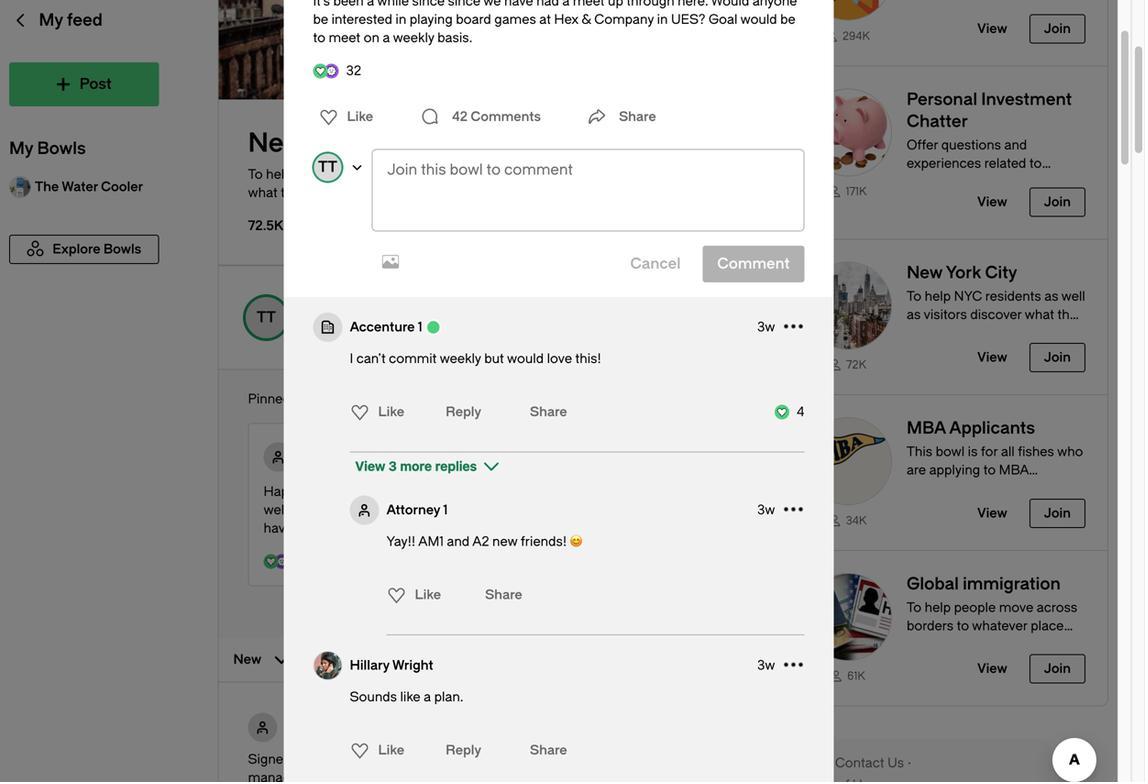 Task type: describe. For each thing, give the bounding box(es) containing it.
new
[[248, 128, 304, 159]]

0 horizontal spatial share button
[[478, 585, 523, 606]]

signed
[[248, 752, 291, 767]]

1 reply button from the top
[[441, 398, 486, 427]]

1 for accenture 1
[[418, 320, 423, 335]]

and
[[447, 534, 470, 550]]

recently…
[[340, 752, 398, 767]]

attorney 1
[[387, 503, 448, 518]]

help
[[796, 756, 825, 771]]

commit
[[389, 351, 437, 367]]

psa
[[401, 752, 427, 767]]

share for share popup button for first reply button from the bottom of the page
[[530, 743, 568, 758]]

share button for "42 comments" button
[[583, 99, 657, 135]]

looking
[[508, 752, 553, 767]]

…
[[620, 752, 629, 767]]

accenture 1 button
[[350, 318, 423, 336]]

share button
[[523, 402, 568, 423]]

can't
[[357, 351, 386, 367]]

1 management from the left
[[248, 771, 330, 783]]

moving
[[571, 752, 617, 767]]

would
[[507, 351, 544, 367]]

am1
[[419, 534, 444, 550]]

the inside new york city to help nyc residents as well as visitors discover what the world's most popular city has to offer!
[[281, 185, 301, 200]]

pinned posts
[[248, 392, 328, 407]]

yay!!
[[387, 534, 416, 550]]

like for leftmost share popup button
[[415, 588, 441, 603]]

comments
[[471, 109, 541, 124]]

hillary
[[350, 658, 390, 673]]

hillary wright button
[[350, 657, 434, 675]]

signed a lease recently… psa for all of you looking at moving … solil management literally the most inefficient property management i've eve
[[248, 752, 690, 783]]

well
[[403, 167, 427, 182]]

2 reply button from the top
[[441, 736, 486, 766]]

like for first reply button from the bottom of the page
[[378, 743, 405, 758]]

rections list menu for first reply button from the bottom of the page
[[345, 733, 405, 769]]

294k link
[[805, 28, 893, 43]]

like for second reply button from the bottom
[[378, 405, 405, 420]]

reply for second reply button from the bottom
[[446, 405, 482, 420]]

inefficient
[[437, 771, 498, 783]]

world's
[[304, 185, 347, 200]]

city
[[434, 185, 455, 200]]

i've
[[640, 771, 661, 783]]

wright
[[393, 658, 434, 673]]

toogle identity image for attorney 1
[[350, 496, 379, 525]]

171k
[[846, 185, 867, 198]]

61k button
[[783, 551, 1108, 706]]

posts
[[294, 392, 328, 407]]

72k button
[[783, 240, 1108, 395]]

42
[[452, 109, 468, 124]]

72.5k members
[[248, 218, 346, 234]]

72k
[[847, 359, 867, 372]]

34k button
[[783, 395, 1108, 550]]

solil
[[632, 752, 659, 767]]

lease
[[305, 752, 337, 767]]

for
[[430, 752, 447, 767]]

visitors
[[447, 167, 491, 182]]

pinned
[[248, 392, 291, 407]]

a2
[[473, 534, 490, 550]]

residents
[[327, 167, 383, 182]]

4
[[797, 405, 805, 420]]

but
[[485, 351, 504, 367]]

you
[[483, 752, 505, 767]]

accenture
[[350, 320, 415, 335]]

3w for love
[[758, 320, 776, 335]]

share for share dropdown button
[[530, 405, 568, 420]]

attorney 1 button
[[387, 501, 448, 520]]

i
[[350, 351, 353, 367]]

61k link
[[805, 669, 893, 684]]

all
[[451, 752, 464, 767]]

3
[[389, 459, 397, 474]]

like
[[400, 690, 421, 705]]

34k
[[846, 515, 867, 527]]

61k
[[848, 670, 866, 683]]

more
[[400, 459, 432, 474]]

image for post author image
[[313, 651, 343, 681]]

294k button
[[783, 0, 1108, 65]]

42 comments button
[[416, 99, 546, 135]]

view 3 more replies button
[[348, 453, 510, 480]]

toogle identity image
[[248, 713, 278, 743]]

at
[[556, 752, 568, 767]]

popular
[[385, 185, 431, 200]]

view 3 more replies
[[356, 459, 477, 474]]



Task type: locate. For each thing, give the bounding box(es) containing it.
0 horizontal spatial a
[[294, 752, 302, 767]]

a
[[424, 690, 431, 705], [294, 752, 302, 767]]

toogle identity image down "view"
[[350, 496, 379, 525]]

help
[[266, 167, 292, 182]]

2 vertical spatial share button
[[523, 741, 568, 761]]

3w
[[758, 320, 776, 335], [758, 503, 776, 518], [758, 658, 776, 673]]

1 vertical spatial a
[[294, 752, 302, 767]]

of
[[467, 752, 480, 767]]

as left "well"
[[386, 167, 400, 182]]

0 horizontal spatial the
[[281, 185, 301, 200]]

rections list menu for "42 comments" button
[[309, 102, 379, 132]]

1 horizontal spatial most
[[402, 771, 434, 783]]

2 management from the left
[[555, 771, 637, 783]]

0 vertical spatial share button
[[583, 99, 657, 135]]

nyc
[[296, 167, 324, 182]]

0 vertical spatial toogle identity image
[[313, 313, 343, 342]]

yay!! am1 and a2 new friends! 😊
[[387, 534, 583, 550]]

1 horizontal spatial as
[[430, 167, 444, 182]]

72.5k
[[248, 218, 283, 234]]

1 vertical spatial 3w
[[758, 503, 776, 518]]

new
[[493, 534, 518, 550]]

view
[[356, 459, 386, 474]]

3 3w from the top
[[758, 658, 776, 673]]

like for "42 comments" button
[[347, 109, 374, 124]]

sounds
[[350, 690, 397, 705]]

like
[[347, 109, 374, 124], [378, 405, 405, 420], [415, 588, 441, 603], [378, 743, 405, 758]]

reply button down weekly
[[441, 398, 486, 427]]

0 vertical spatial a
[[424, 690, 431, 705]]

0 horizontal spatial 1
[[418, 320, 423, 335]]

toogle identity image for accenture 1
[[313, 313, 343, 342]]

most down residents
[[350, 185, 382, 200]]

0 vertical spatial 1
[[418, 320, 423, 335]]

new york city to help nyc residents as well as visitors discover what the world's most popular city has to offer!
[[248, 128, 546, 200]]

hillary wright
[[350, 658, 434, 673]]

literally
[[334, 771, 376, 783]]

1 vertical spatial most
[[402, 771, 434, 783]]

plan.
[[435, 690, 464, 705]]

1 horizontal spatial 1
[[444, 503, 448, 518]]

3w for 😊
[[758, 503, 776, 518]]

contact
[[836, 756, 885, 771]]

share inside share dropdown button
[[530, 405, 568, 420]]

1 horizontal spatial management
[[555, 771, 637, 783]]

1 horizontal spatial share button
[[523, 741, 568, 761]]

1 right attorney
[[444, 503, 448, 518]]

reply up inefficient
[[446, 743, 482, 758]]

a left lease
[[294, 752, 302, 767]]

discover
[[494, 167, 546, 182]]

friends!
[[521, 534, 567, 550]]

171k link
[[805, 184, 893, 199]]

help / contact us link
[[796, 755, 916, 773]]

1
[[418, 320, 423, 335], [444, 503, 448, 518]]

the inside signed a lease recently… psa for all of you looking at moving … solil management literally the most inefficient property management i've eve
[[379, 771, 399, 783]]

attorney
[[387, 503, 441, 518]]

the
[[281, 185, 301, 200], [379, 771, 399, 783]]

reply down weekly
[[446, 405, 482, 420]]

1 up commit at the left of the page
[[418, 320, 423, 335]]

like down am1 on the left bottom
[[415, 588, 441, 603]]

toogle identity image left accenture
[[313, 313, 343, 342]]

1 inside button
[[418, 320, 423, 335]]

most inside new york city to help nyc residents as well as visitors discover what the world's most popular city has to offer!
[[350, 185, 382, 200]]

management down signed
[[248, 771, 330, 783]]

has
[[459, 185, 480, 200]]

sounds like a plan.
[[350, 690, 464, 705]]

like left for
[[378, 743, 405, 758]]

72k link
[[805, 357, 893, 373]]

a right like
[[424, 690, 431, 705]]

to
[[248, 167, 263, 182]]

1 horizontal spatial the
[[379, 771, 399, 783]]

2 vertical spatial 3w
[[758, 658, 776, 673]]

0 horizontal spatial as
[[386, 167, 400, 182]]

accenture 1
[[350, 320, 423, 335]]

0 vertical spatial reply
[[446, 405, 482, 420]]

members
[[286, 218, 346, 234]]

property
[[501, 771, 552, 783]]

1 vertical spatial reply button
[[441, 736, 486, 766]]

rections list menu down 32
[[309, 102, 379, 132]]

help / contact us
[[796, 756, 905, 771]]

0 horizontal spatial most
[[350, 185, 382, 200]]

toogle identity image
[[313, 313, 343, 342], [350, 496, 379, 525]]

1 horizontal spatial toogle identity image
[[350, 496, 379, 525]]

most down "psa"
[[402, 771, 434, 783]]

reply for first reply button from the bottom of the page
[[446, 743, 482, 758]]

1 inside button
[[444, 503, 448, 518]]

171k button
[[783, 66, 1108, 239]]

1 vertical spatial 1
[[444, 503, 448, 518]]

1 vertical spatial reply
[[446, 743, 482, 758]]

rections list menu down yay!!
[[382, 577, 441, 614]]

1 vertical spatial the
[[379, 771, 399, 783]]

0 vertical spatial the
[[281, 185, 301, 200]]

1 3w from the top
[[758, 320, 776, 335]]

0 vertical spatial 3w
[[758, 320, 776, 335]]

the down recently…
[[379, 771, 399, 783]]

weekly
[[440, 351, 481, 367]]

city
[[370, 128, 420, 159]]

294k
[[843, 30, 871, 42]]

york
[[309, 128, 364, 159]]

a inside signed a lease recently… psa for all of you looking at moving … solil management literally the most inefficient property management i've eve
[[294, 752, 302, 767]]

management
[[248, 771, 330, 783], [555, 771, 637, 783]]

rections list menu
[[309, 102, 379, 132], [345, 394, 405, 431], [382, 577, 441, 614], [345, 733, 405, 769]]

most inside signed a lease recently… psa for all of you looking at moving … solil management literally the most inefficient property management i've eve
[[402, 771, 434, 783]]

like up york
[[347, 109, 374, 124]]

reply
[[446, 405, 482, 420], [446, 743, 482, 758]]

t t
[[318, 159, 338, 176]]

0 horizontal spatial toogle identity image
[[313, 313, 343, 342]]

share button
[[583, 99, 657, 135], [478, 585, 523, 606], [523, 741, 568, 761]]

most
[[350, 185, 382, 200], [402, 771, 434, 783]]

0 vertical spatial reply button
[[441, 398, 486, 427]]

rections list menu down the can't
[[345, 394, 405, 431]]

what
[[248, 185, 278, 200]]

offer!
[[499, 185, 532, 200]]

1 vertical spatial toogle identity image
[[350, 496, 379, 525]]

2 t from the left
[[328, 159, 338, 176]]

2 reply from the top
[[446, 743, 482, 758]]

0 vertical spatial most
[[350, 185, 382, 200]]

share button for first reply button from the bottom of the page
[[523, 741, 568, 761]]

rections list menu for second reply button from the bottom
[[345, 394, 405, 431]]

love
[[547, 351, 573, 367]]

to
[[484, 185, 496, 200]]

as up the city
[[430, 167, 444, 182]]

2 3w from the top
[[758, 503, 776, 518]]

😊
[[570, 534, 583, 550]]

us
[[888, 756, 905, 771]]

/
[[828, 756, 833, 771]]

32
[[346, 63, 362, 78]]

rections list menu up literally
[[345, 733, 405, 769]]

1 vertical spatial share button
[[478, 585, 523, 606]]

i can't commit weekly but would love this!
[[350, 351, 602, 367]]

rections list menu for leftmost share popup button
[[382, 577, 441, 614]]

2 horizontal spatial share button
[[583, 99, 657, 135]]

management down "moving"
[[555, 771, 637, 783]]

2 as from the left
[[430, 167, 444, 182]]

like up 3
[[378, 405, 405, 420]]

share for leftmost share popup button
[[485, 588, 523, 603]]

t up world's
[[318, 159, 328, 176]]

1 reply from the top
[[446, 405, 482, 420]]

1 as from the left
[[386, 167, 400, 182]]

t right nyc
[[328, 159, 338, 176]]

replies
[[435, 459, 477, 474]]

the down help
[[281, 185, 301, 200]]

1 t from the left
[[318, 159, 328, 176]]

1 horizontal spatial a
[[424, 690, 431, 705]]

reply button up inefficient
[[441, 736, 486, 766]]

1 for attorney 1
[[444, 503, 448, 518]]

this!
[[576, 351, 602, 367]]

0 horizontal spatial management
[[248, 771, 330, 783]]

42 comments
[[452, 109, 541, 124]]



Task type: vqa. For each thing, say whether or not it's contained in the screenshot.
2nd T from left
yes



